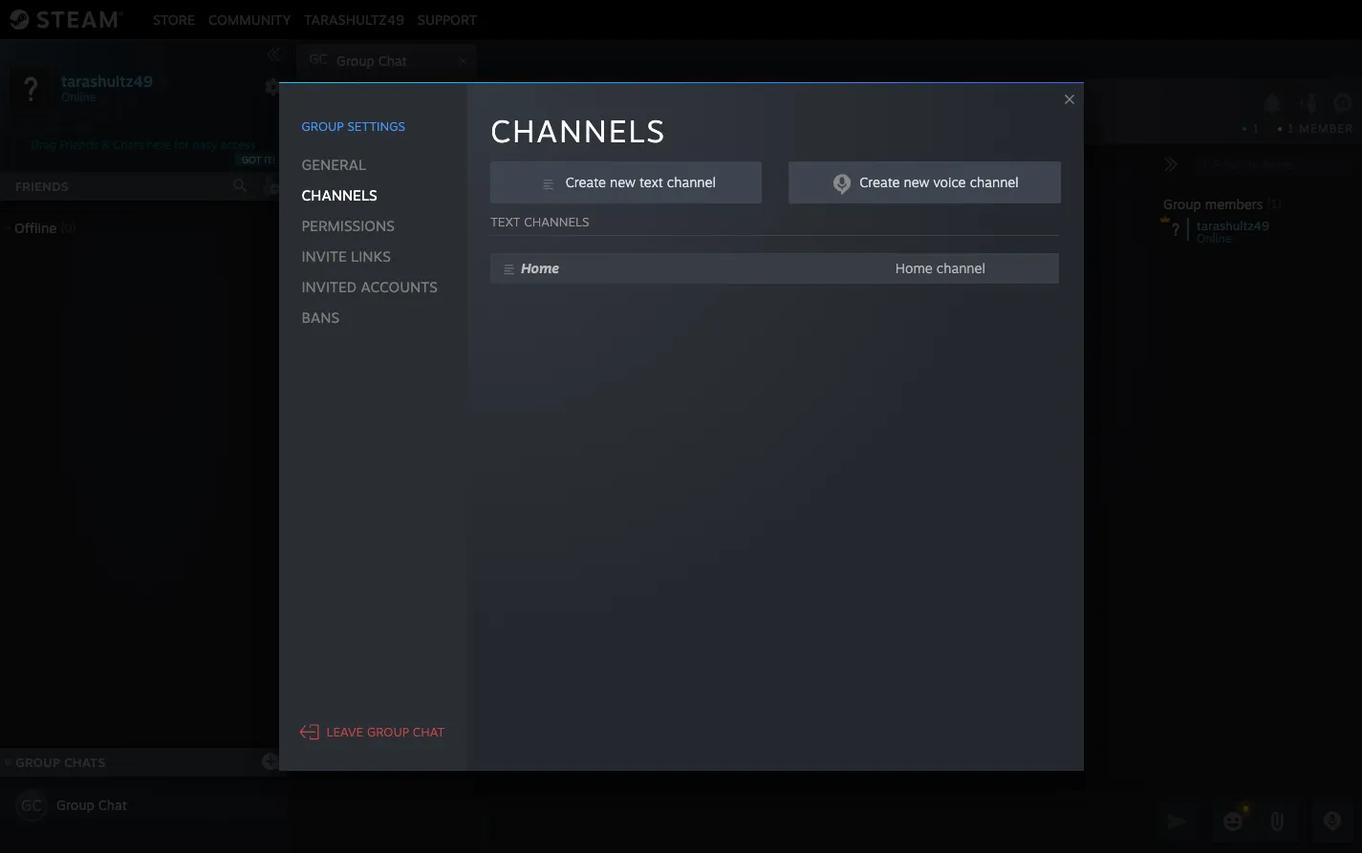 Task type: vqa. For each thing, say whether or not it's contained in the screenshot.
GC to the bottom
yes



Task type: locate. For each thing, give the bounding box(es) containing it.
1 horizontal spatial text
[[491, 214, 520, 229]]

invited accounts
[[302, 278, 438, 296]]

chat right 'leave'
[[413, 724, 445, 739]]

channels down create new text channel button
[[524, 214, 589, 229]]

channels up create new text channel button
[[491, 112, 666, 150]]

new inside button
[[610, 174, 636, 190]]

tarashultz49 up gc group chat
[[304, 11, 404, 27]]

0 horizontal spatial tarashultz49
[[61, 71, 153, 90]]

text channels
[[491, 214, 589, 229]]

home down text channels
[[521, 260, 559, 276]]

collapse member list image
[[1163, 157, 1179, 172]]

1 horizontal spatial tarashultz49
[[304, 11, 404, 27]]

search my friends list image
[[231, 177, 249, 194]]

group chat
[[357, 98, 470, 124], [56, 797, 127, 813]]

community
[[208, 11, 291, 27]]

accounts
[[361, 278, 438, 296]]

1 horizontal spatial 1
[[1288, 121, 1295, 136]]

0 horizontal spatial new
[[610, 174, 636, 190]]

&
[[102, 138, 110, 152]]

group
[[336, 53, 374, 69], [357, 98, 418, 124], [302, 119, 344, 134], [1163, 196, 1201, 212], [367, 724, 409, 739], [16, 755, 60, 770], [56, 797, 94, 813]]

channel inside "button"
[[970, 174, 1019, 190]]

friends
[[60, 138, 98, 152], [15, 179, 69, 194]]

gc up general
[[305, 96, 347, 134]]

chat inside gc group chat
[[378, 53, 407, 69]]

channel down voice
[[937, 260, 985, 276]]

channels
[[491, 112, 666, 150], [302, 186, 377, 205], [524, 214, 589, 229]]

1 horizontal spatial chats
[[113, 138, 144, 152]]

tarashultz49
[[304, 11, 404, 27], [61, 71, 153, 90], [1197, 218, 1269, 233]]

channel
[[667, 174, 716, 190], [970, 174, 1019, 190], [937, 260, 985, 276]]

0 vertical spatial channel
[[362, 154, 413, 170]]

invite
[[302, 248, 347, 266]]

2 new from the left
[[904, 174, 930, 190]]

create new text channel button
[[491, 162, 762, 204]]

add for add text channel
[[304, 154, 329, 170]]

members
[[1205, 196, 1263, 212]]

1 horizontal spatial new
[[904, 174, 930, 190]]

group chat up the unpin channel list icon
[[357, 98, 470, 124]]

create new voice channel button
[[789, 162, 1060, 204]]

chat down the close this tab image
[[424, 98, 470, 124]]

0 vertical spatial group chat
[[357, 98, 470, 124]]

1
[[1253, 121, 1259, 136], [1288, 121, 1295, 136]]

friends down the drag
[[15, 179, 69, 194]]

send special image
[[1266, 811, 1288, 833]]

voice
[[333, 230, 367, 247]]

channel down the settings
[[362, 154, 413, 170]]

1 vertical spatial text
[[491, 214, 520, 229]]

gc inside gc group chat
[[309, 51, 327, 67]]

1 vertical spatial channels
[[302, 186, 377, 205]]

2 vertical spatial channels
[[524, 214, 589, 229]]

unpin channel list image
[[451, 149, 476, 174]]

create
[[566, 174, 606, 190], [860, 174, 900, 190]]

0 horizontal spatial create
[[566, 174, 606, 190]]

chats
[[113, 138, 144, 152], [64, 755, 105, 770]]

create inside "button"
[[860, 174, 900, 190]]

channel right voice
[[970, 174, 1019, 190]]

chat down tarashultz49 link
[[378, 53, 407, 69]]

None text field
[[489, 798, 1152, 846]]

1 vertical spatial channel
[[371, 230, 422, 247]]

drag friends & chats here for easy access
[[31, 138, 256, 152]]

1 left member
[[1288, 121, 1295, 136]]

add up invite at the top
[[304, 230, 329, 247]]

0 horizontal spatial group chat
[[56, 797, 127, 813]]

0 vertical spatial text
[[333, 154, 359, 170]]

tarashultz49 up &
[[61, 71, 153, 90]]

add voice channel
[[304, 230, 422, 247]]

0 horizontal spatial 1
[[1253, 121, 1259, 136]]

1 create from the left
[[566, 174, 606, 190]]

1 add from the top
[[304, 154, 329, 170]]

member
[[1299, 121, 1353, 136]]

friday, november 17, 2023
[[656, 169, 777, 180]]

home down create new voice channel "button"
[[895, 260, 933, 276]]

add down group settings
[[304, 154, 329, 170]]

create left voice
[[860, 174, 900, 190]]

close this tab image
[[454, 55, 473, 67]]

for
[[174, 138, 189, 152]]

group chats
[[16, 755, 105, 770]]

1 member
[[1288, 121, 1353, 136]]

0 vertical spatial channels
[[491, 112, 666, 150]]

group settings
[[302, 119, 405, 134]]

here
[[147, 138, 171, 152]]

bans
[[302, 309, 339, 327]]

create inside button
[[566, 174, 606, 190]]

add
[[304, 154, 329, 170], [304, 230, 329, 247]]

create up text channels
[[566, 174, 606, 190]]

0 vertical spatial add
[[304, 154, 329, 170]]

1 vertical spatial chats
[[64, 755, 105, 770]]

group chat down group chats
[[56, 797, 127, 813]]

friday,
[[656, 169, 685, 180]]

new inside "button"
[[904, 174, 930, 190]]

1 new from the left
[[610, 174, 636, 190]]

manage group chat settings image
[[1332, 93, 1357, 117]]

channel
[[362, 154, 413, 170], [371, 230, 422, 247]]

tarashultz49 online
[[1197, 218, 1269, 246]]

2 create from the left
[[860, 174, 900, 190]]

offline
[[14, 220, 57, 236]]

gc down tarashultz49 link
[[309, 51, 327, 67]]

2 vertical spatial tarashultz49
[[1197, 218, 1269, 233]]

add a friend image
[[260, 175, 281, 196]]

channels down general
[[302, 186, 377, 205]]

0 vertical spatial gc
[[309, 51, 327, 67]]

chats right collapse chats list image
[[64, 755, 105, 770]]

chats right &
[[113, 138, 144, 152]]

leave
[[326, 724, 363, 739]]

new left voice
[[904, 174, 930, 190]]

1 vertical spatial add
[[304, 230, 329, 247]]

gc down collapse chats list image
[[21, 796, 42, 815]]

0 vertical spatial chats
[[113, 138, 144, 152]]

home
[[329, 184, 367, 201], [521, 260, 559, 276], [895, 260, 933, 276]]

text
[[333, 154, 359, 170], [491, 214, 520, 229]]

1 horizontal spatial create
[[860, 174, 900, 190]]

1 1 from the left
[[1253, 121, 1259, 136]]

home down general
[[329, 184, 367, 201]]

tarashultz49 link
[[298, 11, 411, 27]]

1 vertical spatial group chat
[[56, 797, 127, 813]]

friends left &
[[60, 138, 98, 152]]

2 horizontal spatial tarashultz49
[[1197, 218, 1269, 233]]

new left the text
[[610, 174, 636, 190]]

chat down group chats
[[98, 797, 127, 813]]

chat
[[378, 53, 407, 69], [424, 98, 470, 124], [413, 724, 445, 739], [98, 797, 127, 813]]

gc
[[309, 51, 327, 67], [305, 96, 347, 134], [21, 796, 42, 815]]

channel right the text
[[667, 174, 716, 190]]

invite links
[[302, 248, 391, 266]]

new
[[610, 174, 636, 190], [904, 174, 930, 190]]

channel up links
[[371, 230, 422, 247]]

community link
[[202, 11, 298, 27]]

1 vertical spatial gc
[[305, 96, 347, 134]]

1 horizontal spatial group chat
[[357, 98, 470, 124]]

create a group chat image
[[261, 752, 280, 771]]

channel inside button
[[667, 174, 716, 190]]

tarashultz49 down members
[[1197, 218, 1269, 233]]

2 add from the top
[[304, 230, 329, 247]]

1 vertical spatial tarashultz49
[[61, 71, 153, 90]]

2 vertical spatial gc
[[21, 796, 42, 815]]

add text channel
[[304, 154, 413, 170]]

2 1 from the left
[[1288, 121, 1295, 136]]

1 vertical spatial friends
[[15, 179, 69, 194]]

1 up filter by name text field
[[1253, 121, 1259, 136]]

1 for 1 member
[[1288, 121, 1295, 136]]



Task type: describe. For each thing, give the bounding box(es) containing it.
store
[[153, 11, 195, 27]]

permissions
[[302, 217, 395, 235]]

Filter by Name text field
[[1190, 153, 1354, 178]]

easy
[[192, 138, 217, 152]]

0 horizontal spatial chats
[[64, 755, 105, 770]]

store link
[[146, 11, 202, 27]]

links
[[351, 248, 391, 266]]

0 vertical spatial friends
[[60, 138, 98, 152]]

add for add voice channel
[[304, 230, 329, 247]]

17,
[[737, 169, 750, 180]]

create for create new text channel
[[566, 174, 606, 190]]

0 horizontal spatial home
[[329, 184, 367, 201]]

1 for 1
[[1253, 121, 1259, 136]]

online
[[1197, 231, 1231, 246]]

2023
[[753, 169, 777, 180]]

0 horizontal spatial text
[[333, 154, 359, 170]]

text
[[640, 174, 663, 190]]

home channel
[[895, 260, 985, 276]]

channel for create new text channel
[[667, 174, 716, 190]]

group inside gc group chat
[[336, 53, 374, 69]]

new for text
[[610, 174, 636, 190]]

november
[[688, 169, 734, 180]]

invite a friend to this group chat image
[[1296, 91, 1321, 115]]

collapse chats list image
[[0, 759, 22, 767]]

channel for add text channel
[[362, 154, 413, 170]]

1 horizontal spatial home
[[521, 260, 559, 276]]

drag
[[31, 138, 56, 152]]

settings
[[347, 119, 405, 134]]

2 horizontal spatial home
[[895, 260, 933, 276]]

create new text channel
[[566, 174, 716, 190]]

submit image
[[1165, 809, 1190, 834]]

leave group chat
[[326, 724, 445, 739]]

support
[[418, 11, 477, 27]]

access
[[220, 138, 256, 152]]

new for voice
[[904, 174, 930, 190]]

voice
[[933, 174, 966, 190]]

0 vertical spatial tarashultz49
[[304, 11, 404, 27]]

gc group chat
[[309, 51, 407, 69]]

channel for create new voice channel
[[970, 174, 1019, 190]]

general
[[302, 156, 366, 174]]

invited
[[302, 278, 357, 296]]

channel for add voice channel
[[371, 230, 422, 247]]

manage notification settings image
[[1260, 93, 1284, 114]]

create for create new voice channel
[[860, 174, 900, 190]]

manage friends list settings image
[[264, 77, 283, 97]]

support link
[[411, 11, 484, 27]]

create new voice channel
[[860, 174, 1019, 190]]

group members
[[1163, 196, 1263, 212]]



